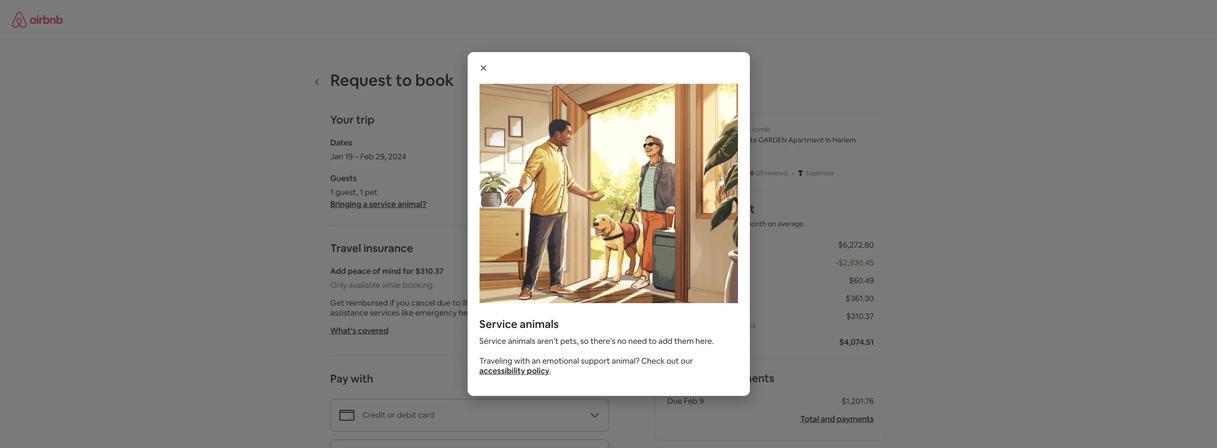 Task type: locate. For each thing, give the bounding box(es) containing it.
aren't
[[537, 337, 559, 347]]

1 vertical spatial feb
[[698, 240, 711, 251]]

superhost
[[806, 170, 834, 177]]

services inside get reimbursed if you cancel due to illness, flight delays, and more. plus, get assistance services like emergency help.
[[370, 308, 400, 319]]

0 horizontal spatial travel insurance
[[330, 242, 413, 256]]

feb inside dates jan 19 – feb 29, 2024
[[360, 152, 374, 162]]

entire condo prívate garden apartment in harlem
[[735, 126, 856, 145]]

with for pay
[[351, 372, 373, 386]]

with right pay
[[351, 372, 373, 386]]

pay with
[[330, 372, 373, 386]]

2 vertical spatial fee
[[722, 322, 731, 330]]

feb
[[360, 152, 374, 162], [698, 240, 711, 251], [684, 397, 698, 407]]

$310.37 down $361.30
[[847, 312, 874, 322]]

1 vertical spatial a
[[740, 220, 744, 229]]

0 vertical spatial animal?
[[398, 199, 427, 210]]

upcoming
[[668, 372, 721, 386]]

2 service from the top
[[480, 337, 506, 347]]

1 horizontal spatial travel
[[668, 312, 689, 322]]

1
[[330, 187, 334, 198], [360, 187, 363, 198]]

–
[[355, 152, 359, 162], [692, 240, 696, 251]]

0 vertical spatial services
[[370, 308, 400, 319]]

1 vertical spatial and
[[821, 415, 835, 425]]

fee for services
[[722, 322, 731, 330]]

0 horizontal spatial jan
[[330, 152, 343, 162]]

1 edit from the top
[[594, 138, 609, 148]]

2 edit from the top
[[594, 174, 609, 184]]

1 vertical spatial with
[[351, 372, 373, 386]]

due left 9
[[668, 397, 683, 407]]

1 vertical spatial to
[[453, 298, 461, 309]]

– left 29,
[[355, 152, 359, 162]]

edit button
[[594, 138, 609, 148], [594, 174, 609, 184]]

-
[[836, 258, 839, 268]]

1 horizontal spatial service
[[694, 294, 720, 304]]

1 horizontal spatial and
[[821, 415, 835, 425]]

travel
[[330, 242, 361, 256], [668, 312, 689, 322]]

is
[[701, 220, 706, 229]]

visa card image
[[498, 375, 513, 385]]

19 up monthly stay discount
[[713, 240, 721, 251]]

back image
[[313, 78, 321, 86]]

fee for service
[[722, 294, 734, 304]]

0 horizontal spatial animal?
[[398, 199, 427, 210]]

$2,930.45
[[839, 258, 874, 268]]

a down 'pet'
[[363, 199, 368, 210]]

add
[[659, 337, 673, 347]]

0 vertical spatial insurance
[[364, 242, 413, 256]]

1 left guest,
[[330, 187, 334, 198]]

due
[[437, 298, 451, 309]]

edit
[[594, 138, 609, 148], [594, 174, 609, 184]]

19 down the dates on the top
[[345, 152, 353, 162]]

1 vertical spatial animals
[[508, 337, 536, 347]]

bringing
[[330, 199, 361, 210]]

0 horizontal spatial with
[[351, 372, 373, 386]]

$310.37 up booking.
[[416, 266, 444, 277]]

0 horizontal spatial $310.37
[[416, 266, 444, 277]]

airbnb service fee button
[[668, 294, 734, 304]]

9
[[700, 397, 704, 407]]

1 vertical spatial $310.37
[[847, 312, 874, 322]]

0 vertical spatial travel
[[330, 242, 361, 256]]

1 vertical spatial travel
[[668, 312, 689, 322]]

for
[[403, 266, 414, 277]]

prívate
[[735, 136, 757, 145]]

feb left 9
[[684, 397, 698, 407]]

1 edit button from the top
[[594, 138, 609, 148]]

more.
[[551, 298, 572, 309]]

with inside traveling with an emotional support animal? check out our accessibility policy .
[[514, 357, 530, 367]]

1 horizontal spatial –
[[692, 240, 696, 251]]

only
[[330, 280, 347, 291]]

$60.49
[[849, 276, 874, 286]]

0 vertical spatial service
[[480, 318, 518, 332]]

dates jan 19 – feb 29, 2024
[[330, 138, 406, 162]]

1 vertical spatial animal?
[[612, 357, 640, 367]]

dates
[[330, 138, 352, 148]]

mastercard image
[[537, 375, 544, 385]]

what's covered
[[330, 326, 389, 337]]

payments down (usd) button
[[723, 372, 775, 386]]

entire
[[735, 126, 751, 134]]

edit for guests 1 guest, 1 pet
[[594, 174, 609, 184]]

insurance up mind
[[364, 242, 413, 256]]

and right total
[[821, 415, 835, 425]]

0 vertical spatial service
[[369, 199, 396, 210]]

1 horizontal spatial jan
[[668, 240, 681, 251]]

4.88 ( 25 reviews )
[[742, 170, 788, 177]]

0 horizontal spatial to
[[396, 70, 412, 90]]

– up 'monthly'
[[692, 240, 696, 251]]

0 vertical spatial and
[[535, 298, 549, 309]]

19 inside dates jan 19 – feb 29, 2024
[[345, 152, 353, 162]]

2 vertical spatial feb
[[684, 397, 698, 407]]

insurance down airbnb service fee button
[[691, 312, 726, 322]]

animals down the service animals
[[508, 337, 536, 347]]

service down 'pet'
[[369, 199, 396, 210]]

1 vertical spatial edit button
[[594, 174, 609, 184]]

0 vertical spatial animals
[[520, 318, 559, 332]]

1 horizontal spatial payments
[[837, 415, 874, 425]]

2 edit button from the top
[[594, 174, 609, 184]]

total and payments button
[[801, 415, 874, 425]]

a
[[363, 199, 368, 210], [740, 220, 744, 229]]

0 vertical spatial edit
[[594, 138, 609, 148]]

0 horizontal spatial and
[[535, 298, 549, 309]]

jan up 'monthly'
[[668, 240, 681, 251]]

services up here.
[[698, 322, 721, 330]]

emergency
[[415, 308, 457, 319]]

edit button for dates jan 19 – feb 29, 2024
[[594, 138, 609, 148]]

an
[[532, 357, 541, 367]]

monthly stay discount
[[668, 258, 747, 268]]

0 horizontal spatial travel
[[330, 242, 361, 256]]

0 vertical spatial feb
[[360, 152, 374, 162]]

to left add
[[649, 337, 657, 347]]

due for due feb 9
[[668, 397, 683, 407]]

fee down monthly stay discount button
[[701, 276, 713, 286]]

0 horizontal spatial 19
[[345, 152, 353, 162]]

1 horizontal spatial 19
[[682, 240, 690, 251]]

1 horizontal spatial travel insurance
[[668, 312, 726, 322]]

25
[[757, 170, 764, 177]]

service animals dialog
[[468, 52, 750, 397]]

airbnb service fee
[[668, 294, 734, 304]]

1 horizontal spatial 1
[[360, 187, 363, 198]]

0 vertical spatial to
[[396, 70, 412, 90]]

animal?
[[398, 199, 427, 210], [612, 357, 640, 367]]

total and payments
[[801, 415, 874, 425]]

service down the flight
[[480, 318, 518, 332]]

condo
[[752, 126, 770, 134]]

to right due
[[453, 298, 461, 309]]

check
[[642, 357, 665, 367]]

animals for service animals
[[520, 318, 559, 332]]

0 vertical spatial $310.37
[[416, 266, 444, 277]]

1 horizontal spatial to
[[453, 298, 461, 309]]

$1,201.76
[[842, 397, 874, 407]]

request to book
[[330, 70, 454, 90]]

2 horizontal spatial to
[[649, 337, 657, 347]]

booking.
[[403, 280, 435, 291]]

0 horizontal spatial insurance
[[364, 242, 413, 256]]

$361.30
[[846, 294, 874, 304]]

fee up included
[[722, 294, 734, 304]]

services left like on the bottom of page
[[370, 308, 400, 319]]

1 vertical spatial services
[[698, 322, 721, 330]]

1 vertical spatial due
[[668, 397, 683, 407]]

0 horizontal spatial 1
[[330, 187, 334, 198]]

2 vertical spatial to
[[649, 337, 657, 347]]

19 up 'monthly'
[[682, 240, 690, 251]]

service up traveling
[[480, 337, 506, 347]]

available
[[349, 280, 380, 291]]

1 vertical spatial jan
[[668, 240, 681, 251]]

1 horizontal spatial services
[[698, 322, 721, 330]]

0 vertical spatial –
[[355, 152, 359, 162]]

-$2,930.45
[[836, 258, 874, 268]]

1 vertical spatial fee
[[722, 294, 734, 304]]

2 horizontal spatial 19
[[713, 240, 721, 251]]

due down the assistance
[[668, 338, 683, 348]]

with left an at bottom left
[[514, 357, 530, 367]]

service down cleaning fee
[[694, 294, 720, 304]]

with
[[514, 357, 530, 367], [351, 372, 373, 386]]

feb left 29,
[[360, 152, 374, 162]]

insurance
[[364, 242, 413, 256], [691, 312, 726, 322]]

payments down $1,201.76
[[837, 415, 874, 425]]

place
[[682, 220, 700, 229]]

0 horizontal spatial services
[[370, 308, 400, 319]]

1 service from the top
[[480, 318, 518, 332]]

due
[[668, 338, 683, 348], [668, 397, 683, 407]]

travel insurance down airbnb service fee
[[668, 312, 726, 322]]

0 horizontal spatial payments
[[723, 372, 775, 386]]

and left 'more.'
[[535, 298, 549, 309]]

payments
[[723, 372, 775, 386], [837, 415, 874, 425]]

0 vertical spatial a
[[363, 199, 368, 210]]

jan 19 – feb 19
[[668, 240, 721, 251]]

1 horizontal spatial with
[[514, 357, 530, 367]]

0 vertical spatial edit button
[[594, 138, 609, 148]]

travel insurance up the of
[[330, 242, 413, 256]]

today's payment this place is $3,226.28 a month on average.
[[668, 202, 805, 229]]

plus,
[[574, 298, 590, 309]]

cleaning fee button
[[668, 276, 713, 286]]

harlem
[[833, 136, 856, 145]]

0 vertical spatial jan
[[330, 152, 343, 162]]

1 horizontal spatial a
[[740, 220, 744, 229]]

travel up add on the left bottom
[[330, 242, 361, 256]]

2024
[[388, 152, 406, 162]]

fee left included
[[722, 322, 731, 330]]

0 vertical spatial with
[[514, 357, 530, 367]]

traveling
[[480, 357, 513, 367]]

jan down the dates on the top
[[330, 152, 343, 162]]

travel down airbnb at the bottom
[[668, 312, 689, 322]]

$6,272.80
[[838, 240, 874, 251]]

feb up stay
[[698, 240, 711, 251]]

0 vertical spatial travel insurance
[[330, 242, 413, 256]]

– inside dates jan 19 – feb 29, 2024
[[355, 152, 359, 162]]

1 vertical spatial edit
[[594, 174, 609, 184]]

and
[[535, 298, 549, 309], [821, 415, 835, 425]]

to left book at top left
[[396, 70, 412, 90]]

1 horizontal spatial insurance
[[691, 312, 726, 322]]

to inside "service animals" dialog
[[649, 337, 657, 347]]

service animals aren't pets, so there's no need to add them here.
[[480, 337, 714, 347]]

out
[[667, 357, 679, 367]]

assistance
[[330, 308, 368, 319]]

american express card image
[[516, 375, 534, 385]]

0 vertical spatial due
[[668, 338, 683, 348]]

a left "month"
[[740, 220, 744, 229]]

1 due from the top
[[668, 338, 683, 348]]

animals up aren't
[[520, 318, 559, 332]]

2 due from the top
[[668, 397, 683, 407]]

$310.37 inside add peace of mind for $310.37 only available while booking.
[[416, 266, 444, 277]]

0 horizontal spatial –
[[355, 152, 359, 162]]

0 vertical spatial fee
[[701, 276, 713, 286]]

add
[[330, 266, 346, 277]]

1 vertical spatial service
[[480, 337, 506, 347]]

trip
[[356, 113, 375, 127]]

1 horizontal spatial animal?
[[612, 357, 640, 367]]

travel insurance
[[330, 242, 413, 256], [668, 312, 726, 322]]

1 left 'pet'
[[360, 187, 363, 198]]

due today (usd)
[[668, 338, 730, 348]]

included
[[732, 322, 756, 330]]



Task type: vqa. For each thing, say whether or not it's contained in the screenshot.


Task type: describe. For each thing, give the bounding box(es) containing it.
accessibility policy link
[[480, 367, 550, 377]]

edit for dates jan 19 – feb 29, 2024
[[594, 138, 609, 148]]

a guest with a service animal being greeted by a host image
[[480, 84, 738, 304]]

assistance services fee included
[[668, 322, 756, 330]]

with for traveling
[[514, 357, 530, 367]]

jan inside dates jan 19 – feb 29, 2024
[[330, 152, 343, 162]]

bringing a service animal?
[[330, 199, 427, 210]]

book
[[415, 70, 454, 90]]

add peace of mind for $310.37 only available while booking.
[[330, 266, 444, 291]]

total
[[801, 415, 819, 425]]

1 1 from the left
[[330, 187, 334, 198]]

airbnb
[[668, 294, 692, 304]]

delays,
[[508, 298, 534, 309]]

0 horizontal spatial service
[[369, 199, 396, 210]]

2 1 from the left
[[360, 187, 363, 198]]

4.88
[[742, 170, 754, 177]]

today
[[685, 338, 706, 348]]

discount
[[716, 258, 747, 268]]

request
[[330, 70, 392, 90]]

)
[[786, 170, 788, 177]]

due feb 9
[[668, 397, 704, 407]]

there's
[[591, 337, 616, 347]]

reviews
[[765, 170, 786, 177]]

a inside 'today's payment this place is $3,226.28 a month on average.'
[[740, 220, 744, 229]]

month
[[745, 220, 767, 229]]

1 vertical spatial –
[[692, 240, 696, 251]]

in
[[826, 136, 831, 145]]

get
[[592, 298, 605, 309]]

pay
[[330, 372, 348, 386]]

on
[[768, 220, 776, 229]]

1 vertical spatial travel insurance
[[668, 312, 726, 322]]

while
[[382, 280, 401, 291]]

0 vertical spatial payments
[[723, 372, 775, 386]]

1 horizontal spatial $310.37
[[847, 312, 874, 322]]

of
[[373, 266, 381, 277]]

today's
[[668, 202, 707, 216]]

due for due today (usd)
[[668, 338, 683, 348]]

0 horizontal spatial a
[[363, 199, 368, 210]]

$3,226.28
[[707, 220, 739, 229]]

animal? inside traveling with an emotional support animal? check out our accessibility policy .
[[612, 357, 640, 367]]

guest,
[[335, 187, 358, 198]]

29,
[[376, 152, 387, 162]]

•
[[792, 168, 794, 178]]

monthly stay discount button
[[668, 258, 747, 268]]

$4,074.51
[[840, 338, 874, 348]]

1 vertical spatial insurance
[[691, 312, 726, 322]]

this
[[668, 220, 681, 229]]

payment
[[709, 202, 755, 216]]

to inside get reimbursed if you cancel due to illness, flight delays, and more. plus, get assistance services like emergency help.
[[453, 298, 461, 309]]

pet
[[365, 187, 378, 198]]

so
[[581, 337, 589, 347]]

support
[[581, 357, 610, 367]]

upcoming payments
[[668, 372, 775, 386]]

help.
[[459, 308, 476, 319]]

policy
[[527, 367, 550, 377]]

animals for service animals aren't pets, so there's no need to add them here.
[[508, 337, 536, 347]]

reimbursed
[[346, 298, 388, 309]]

monthly
[[668, 258, 697, 268]]

illness,
[[462, 298, 486, 309]]

you
[[396, 298, 410, 309]]

1 vertical spatial service
[[694, 294, 720, 304]]

cancel
[[411, 298, 435, 309]]

1 vertical spatial payments
[[837, 415, 874, 425]]

them
[[675, 337, 694, 347]]

cleaning fee
[[668, 276, 713, 286]]

no
[[617, 337, 627, 347]]

here.
[[696, 337, 714, 347]]

pets,
[[560, 337, 579, 347]]

get reimbursed if you cancel due to illness, flight delays, and more. plus, get assistance services like emergency help.
[[330, 298, 605, 319]]

your
[[330, 113, 354, 127]]

edit button for guests 1 guest, 1 pet
[[594, 174, 609, 184]]

assistance
[[668, 322, 697, 330]]

garden
[[759, 136, 787, 145]]

service for service animals aren't pets, so there's no need to add them here.
[[480, 337, 506, 347]]

like
[[402, 308, 414, 319]]

need
[[629, 337, 647, 347]]

(usd)
[[708, 338, 730, 348]]

discover card image
[[547, 375, 574, 385]]

and inside get reimbursed if you cancel due to illness, flight delays, and more. plus, get assistance services like emergency help.
[[535, 298, 549, 309]]

what's covered button
[[330, 326, 389, 337]]

cleaning
[[668, 276, 700, 286]]

service for service animals
[[480, 318, 518, 332]]

guests
[[330, 174, 357, 184]]

apartment
[[789, 136, 824, 145]]

our
[[681, 357, 693, 367]]

peace
[[348, 266, 371, 277]]

mind
[[382, 266, 401, 277]]

guests 1 guest, 1 pet
[[330, 174, 378, 198]]

emotional
[[543, 357, 579, 367]]

accessibility
[[480, 367, 525, 377]]

(usd) button
[[708, 338, 730, 348]]

traveling with an emotional support animal? check out our accessibility policy .
[[480, 357, 693, 377]]



